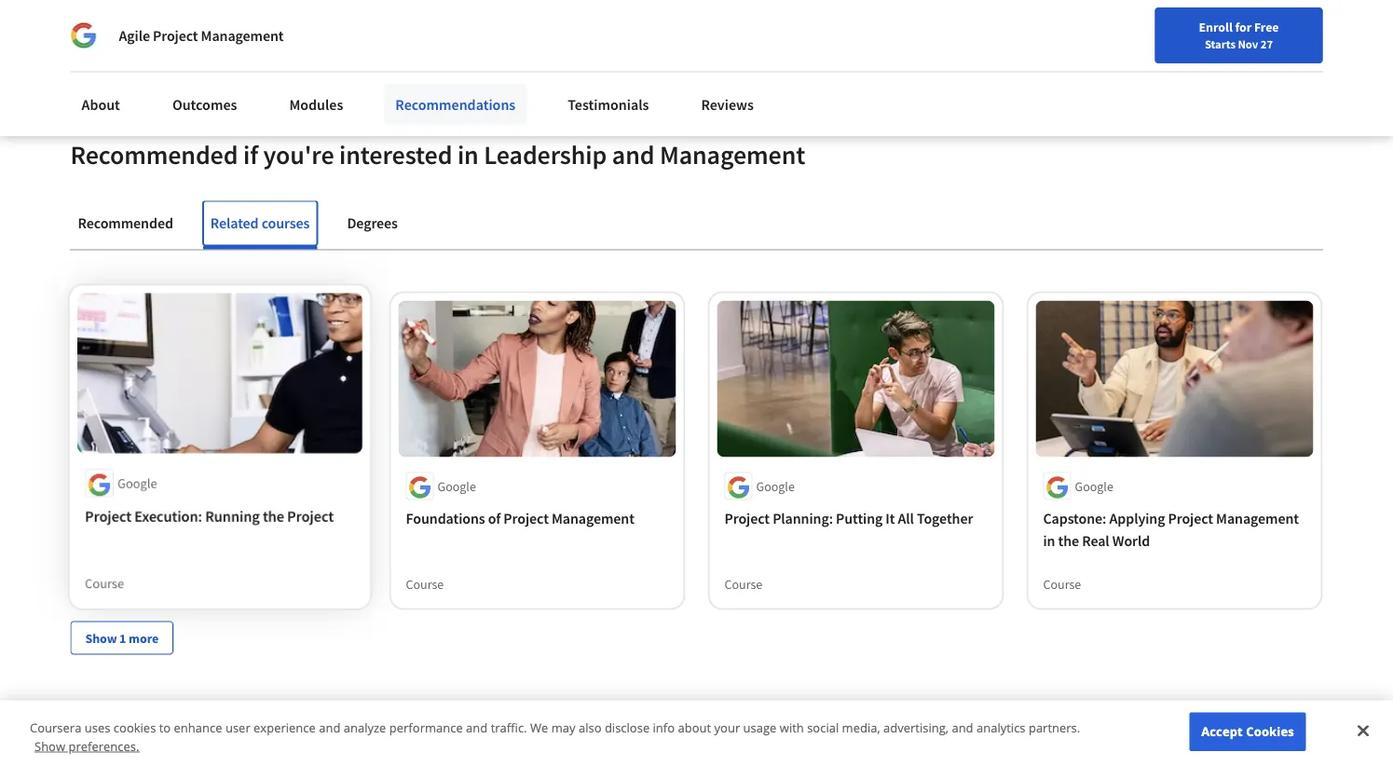 Task type: locate. For each thing, give the bounding box(es) containing it.
if
[[243, 139, 258, 171]]

modules
[[289, 95, 343, 114]]

None search field
[[266, 12, 629, 49]]

recommendations link
[[384, 84, 527, 125]]

degrees
[[347, 215, 398, 233]]

show
[[85, 630, 117, 647], [34, 738, 65, 754]]

google
[[118, 477, 157, 494], [438, 478, 476, 495], [756, 478, 795, 495], [1075, 478, 1114, 495]]

collection element
[[59, 251, 1334, 685]]

in inside capstone: applying project management in the real world
[[1044, 532, 1056, 551]]

0 horizontal spatial the
[[262, 509, 283, 528]]

reviews link
[[690, 84, 765, 125]]

in for leadership
[[458, 139, 479, 171]]

project inside capstone: applying project management in the real world
[[1168, 510, 1214, 528]]

1 horizontal spatial in
[[1044, 532, 1056, 551]]

in
[[458, 139, 479, 171], [1044, 532, 1056, 551]]

project left planning:
[[725, 510, 770, 528]]

show left 1
[[85, 630, 117, 647]]

cookies
[[1247, 723, 1295, 740]]

testimonials
[[568, 95, 649, 114]]

recommended
[[70, 139, 238, 171], [78, 215, 173, 233]]

show notifications image
[[1142, 23, 1164, 46]]

uses
[[85, 719, 110, 736]]

also
[[579, 719, 602, 736]]

coursera uses cookies to enhance user experience and analyze performance and traffic. we may also disclose info about your usage with social media, advertising, and analytics partners. show preferences.
[[30, 719, 1081, 754]]

1 course from the left
[[86, 576, 125, 593]]

cookies
[[114, 719, 156, 736]]

show down coursera
[[34, 738, 65, 754]]

planning:
[[773, 510, 833, 528]]

google up execution:
[[118, 477, 157, 494]]

applying
[[1110, 510, 1166, 528]]

and left the analytics
[[952, 719, 974, 736]]

of
[[488, 510, 501, 528]]

free
[[1255, 19, 1279, 35]]

accept
[[1202, 723, 1243, 740]]

courses
[[262, 215, 310, 233]]

enroll
[[1199, 19, 1233, 35]]

course
[[86, 576, 125, 593], [406, 576, 444, 593], [725, 576, 763, 593], [1044, 576, 1082, 593]]

in for the
[[1044, 532, 1056, 551]]

nov
[[1238, 36, 1259, 51]]

google up capstone:
[[1075, 478, 1114, 495]]

show 1 more
[[85, 630, 159, 647]]

project right applying
[[1168, 510, 1214, 528]]

0 horizontal spatial in
[[458, 139, 479, 171]]

project planning: putting it all together link
[[725, 508, 988, 530]]

recommended inside recommended button
[[78, 215, 173, 233]]

chat with us image
[[1341, 714, 1371, 744]]

execution:
[[135, 509, 202, 528]]

0 horizontal spatial show
[[34, 738, 65, 754]]

foundations of project management
[[406, 510, 635, 528]]

in down capstone:
[[1044, 532, 1056, 551]]

0 vertical spatial recommended
[[70, 139, 238, 171]]

project execution: running the project link
[[86, 507, 353, 530]]

project planning: putting it all together
[[725, 510, 973, 528]]

user
[[225, 719, 250, 736]]

related courses
[[210, 215, 310, 233]]

the right the running
[[262, 509, 283, 528]]

recommended button
[[70, 202, 181, 246]]

0 vertical spatial the
[[262, 509, 283, 528]]

analytics
[[977, 719, 1026, 736]]

and
[[612, 139, 655, 171], [319, 719, 341, 736], [466, 719, 488, 736], [952, 719, 974, 736]]

1 vertical spatial in
[[1044, 532, 1056, 551]]

to
[[159, 719, 171, 736]]

menu item
[[1002, 19, 1122, 79]]

usage
[[743, 719, 777, 736]]

the down capstone:
[[1058, 532, 1079, 551]]

google up foundations
[[438, 478, 476, 495]]

2 course from the left
[[406, 576, 444, 593]]

and left traffic.
[[466, 719, 488, 736]]

enroll for free starts nov 27
[[1199, 19, 1279, 51]]

1
[[119, 630, 126, 647]]

the
[[262, 509, 283, 528], [1058, 532, 1079, 551]]

1 horizontal spatial show
[[85, 630, 117, 647]]

in down recommendations link at the top left of page
[[458, 139, 479, 171]]

show 1 more button
[[70, 622, 174, 655]]

testimonials link
[[557, 84, 660, 125]]

3 course from the left
[[725, 576, 763, 593]]

management
[[201, 26, 284, 45], [660, 139, 806, 171], [552, 510, 635, 528], [1217, 510, 1299, 528]]

leadership
[[484, 139, 607, 171]]

4 course from the left
[[1044, 576, 1082, 593]]

real
[[1082, 532, 1110, 551]]

0 vertical spatial show
[[85, 630, 117, 647]]

27
[[1261, 36, 1273, 51]]

privacy alert dialog
[[0, 700, 1394, 766]]

1 vertical spatial recommended
[[78, 215, 173, 233]]

all
[[898, 510, 914, 528]]

1 vertical spatial show
[[34, 738, 65, 754]]

social
[[807, 719, 839, 736]]

outcomes
[[172, 95, 237, 114]]

about
[[678, 719, 711, 736]]

1 vertical spatial the
[[1058, 532, 1079, 551]]

1 horizontal spatial the
[[1058, 532, 1079, 551]]

about link
[[70, 84, 131, 125]]

about
[[82, 95, 120, 114]]

project
[[153, 26, 198, 45], [86, 509, 132, 528], [286, 509, 332, 528], [504, 510, 549, 528], [725, 510, 770, 528], [1168, 510, 1214, 528]]

the inside capstone: applying project management in the real world
[[1058, 532, 1079, 551]]

analyze
[[344, 719, 386, 736]]

0 vertical spatial in
[[458, 139, 479, 171]]

google for execution:
[[118, 477, 157, 494]]

accept cookies button
[[1190, 712, 1306, 751]]

google up planning:
[[756, 478, 795, 495]]

putting
[[836, 510, 883, 528]]

preferences.
[[68, 738, 139, 754]]

partners.
[[1029, 719, 1081, 736]]

google for planning:
[[756, 478, 795, 495]]



Task type: vqa. For each thing, say whether or not it's contained in the screenshot.
All
yes



Task type: describe. For each thing, give the bounding box(es) containing it.
project left execution:
[[86, 509, 132, 528]]

advertising,
[[884, 719, 949, 736]]

disclose
[[605, 719, 650, 736]]

course for project execution: running the project
[[86, 576, 125, 593]]

google image
[[70, 22, 96, 48]]

coursera image
[[22, 15, 141, 45]]

recommendations
[[396, 95, 516, 114]]

course for foundations of project management
[[406, 576, 444, 593]]

capstone: applying project management in the real world
[[1044, 510, 1299, 551]]

you're
[[263, 139, 334, 171]]

more
[[129, 630, 159, 647]]

recommendation tabs tab list
[[70, 202, 1323, 250]]

starts
[[1205, 36, 1236, 51]]

experience
[[254, 719, 316, 736]]

modules link
[[278, 84, 355, 125]]

management inside capstone: applying project management in the real world
[[1217, 510, 1299, 528]]

it
[[886, 510, 895, 528]]

for
[[1236, 19, 1252, 35]]

world
[[1113, 532, 1150, 551]]

running
[[205, 509, 259, 528]]

project right agile
[[153, 26, 198, 45]]

foundations of project management link
[[406, 508, 669, 530]]

show inside coursera uses cookies to enhance user experience and analyze performance and traffic. we may also disclose info about your usage with social media, advertising, and analytics partners. show preferences.
[[34, 738, 65, 754]]

outcomes link
[[161, 84, 248, 125]]

recommended if you're interested in leadership and management
[[70, 139, 806, 171]]

capstone:
[[1044, 510, 1107, 528]]

accept cookies
[[1202, 723, 1295, 740]]

enhance
[[174, 719, 222, 736]]

course for project planning: putting it all together
[[725, 576, 763, 593]]

recommended for recommended if you're interested in leadership and management
[[70, 139, 238, 171]]

agile
[[119, 26, 150, 45]]

we
[[530, 719, 548, 736]]

foundations
[[406, 510, 485, 528]]

and down testimonials
[[612, 139, 655, 171]]

with
[[780, 719, 804, 736]]

media,
[[842, 719, 881, 736]]

your
[[714, 719, 740, 736]]

project right the running
[[286, 509, 332, 528]]

performance
[[389, 719, 463, 736]]

project right 'of'
[[504, 510, 549, 528]]

google for of
[[438, 478, 476, 495]]

project execution: running the project
[[86, 509, 332, 528]]

course for capstone: applying project management in the real world
[[1044, 576, 1082, 593]]

info
[[653, 719, 675, 736]]

show preferences. link
[[34, 738, 139, 754]]

recommended for recommended
[[78, 215, 173, 233]]

google for applying
[[1075, 478, 1114, 495]]

may
[[552, 719, 576, 736]]

degrees button
[[340, 202, 405, 246]]

together
[[917, 510, 973, 528]]

coursera
[[30, 719, 81, 736]]

reviews
[[701, 95, 754, 114]]

related courses button
[[203, 202, 317, 246]]

and left analyze
[[319, 719, 341, 736]]

related
[[210, 215, 259, 233]]

traffic.
[[491, 719, 527, 736]]

agile project management
[[119, 26, 284, 45]]

capstone: applying project management in the real world link
[[1044, 508, 1306, 553]]

interested
[[339, 139, 452, 171]]

show inside show 1 more button
[[85, 630, 117, 647]]



